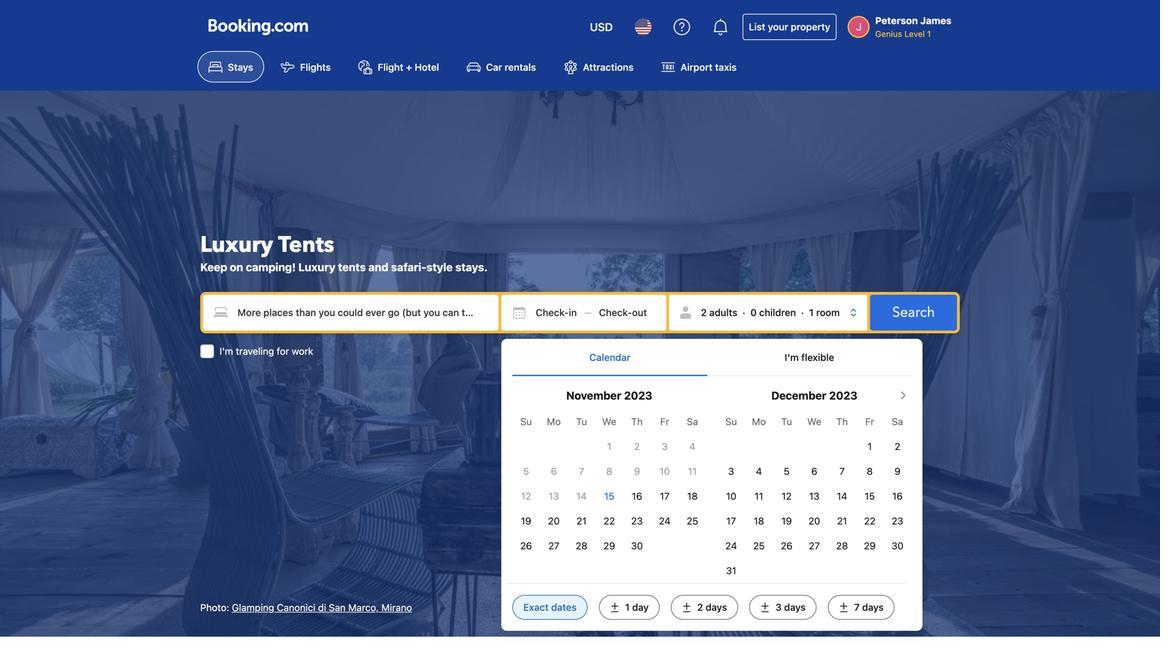 Task type: vqa. For each thing, say whether or not it's contained in the screenshot.
15 option
yes



Task type: locate. For each thing, give the bounding box(es) containing it.
room
[[817, 307, 840, 318]]

14 November 2023 checkbox
[[577, 491, 587, 502]]

22 down the 15 checkbox
[[604, 516, 615, 527]]

2 up 9 "option"
[[895, 441, 901, 453]]

1 th from the left
[[632, 416, 643, 428]]

0 vertical spatial 3
[[662, 441, 668, 453]]

check- for out
[[599, 307, 632, 318]]

1 su from the left
[[521, 416, 532, 428]]

luxury up on
[[200, 230, 273, 260]]

1 horizontal spatial 30
[[892, 541, 904, 552]]

1 vertical spatial 10
[[726, 491, 737, 502]]

1 13 from the left
[[549, 491, 559, 502]]

28 for 28 option
[[576, 541, 588, 552]]

1 21 from the left
[[577, 516, 587, 527]]

22 for 22 december 2023 checkbox
[[865, 516, 876, 527]]

di
[[318, 602, 326, 614]]

18 November 2023 checkbox
[[688, 491, 698, 502]]

1 vertical spatial 11
[[755, 491, 764, 502]]

stays
[[228, 61, 253, 73]]

we down the december 2023
[[808, 416, 822, 428]]

0 horizontal spatial 16
[[632, 491, 643, 502]]

24 down '17' checkbox
[[659, 516, 671, 527]]

6
[[551, 466, 557, 477], [812, 466, 818, 477]]

flexible
[[802, 352, 835, 363]]

1 december 2023 element from the left
[[513, 410, 707, 559]]

0 horizontal spatial su
[[521, 416, 532, 428]]

1 horizontal spatial 23
[[892, 516, 904, 527]]

17 November 2023 checkbox
[[660, 491, 670, 502]]

27 down 20 november 2023 option
[[549, 541, 560, 552]]

1 up 8 november 2023 checkbox
[[607, 441, 612, 453]]

6 for "6 november 2023" "option"
[[551, 466, 557, 477]]

3
[[662, 441, 668, 453], [729, 466, 735, 477], [776, 602, 782, 614]]

1 vertical spatial 3
[[729, 466, 735, 477]]

th up 2 option
[[632, 416, 643, 428]]

9 up '16 december 2023' checkbox
[[895, 466, 901, 477]]

1 19 from the left
[[521, 516, 532, 527]]

7 for 7 december 2023 checkbox
[[840, 466, 845, 477]]

2 22 from the left
[[865, 516, 876, 527]]

1 horizontal spatial sa
[[892, 416, 904, 428]]

check-in
[[536, 307, 577, 318]]

9 for 9 checkbox
[[634, 466, 640, 477]]

5 December 2023 checkbox
[[784, 466, 790, 477]]

1 horizontal spatial ·
[[802, 307, 805, 318]]

0
[[751, 307, 757, 318]]

0 vertical spatial 4
[[690, 441, 696, 453]]

1 8 from the left
[[607, 466, 613, 477]]

14 down 7 december 2023 checkbox
[[837, 491, 848, 502]]

1 horizontal spatial 26
[[781, 541, 793, 552]]

2023 for november 2023
[[624, 389, 653, 403]]

0 vertical spatial 25
[[687, 516, 699, 527]]

1 horizontal spatial 20
[[809, 516, 821, 527]]

0 horizontal spatial december 2023 element
[[513, 410, 707, 559]]

30
[[631, 541, 643, 552], [892, 541, 904, 552]]

15
[[605, 491, 615, 502], [865, 491, 875, 502]]

13 down "6 november 2023" "option"
[[549, 491, 559, 502]]

svg image left check-in
[[513, 306, 526, 320]]

days for 7 days
[[863, 602, 884, 614]]

0 horizontal spatial 21
[[577, 516, 587, 527]]

5 up 12 checkbox at the right bottom of page
[[784, 466, 790, 477]]

0 horizontal spatial 29
[[604, 541, 616, 552]]

1 right level
[[928, 29, 932, 39]]

0 horizontal spatial th
[[632, 416, 643, 428]]

2 · from the left
[[802, 307, 805, 318]]

21 up 28 option
[[577, 516, 587, 527]]

24 November 2023 checkbox
[[659, 516, 671, 527]]

th
[[632, 416, 643, 428], [837, 416, 848, 428]]

1 horizontal spatial +
[[624, 297, 631, 308]]

15 up 22 december 2023 checkbox
[[865, 491, 875, 502]]

2
[[701, 307, 707, 318], [635, 441, 640, 453], [895, 441, 901, 453], [698, 602, 704, 614]]

1 horizontal spatial 28
[[837, 541, 849, 552]]

13 December 2023 checkbox
[[810, 491, 820, 502]]

genius
[[876, 29, 903, 39]]

tab list
[[513, 339, 912, 377]]

15 November 2023 checkbox
[[605, 491, 615, 502]]

1 horizontal spatial 27
[[809, 541, 820, 552]]

december 2023 element for november
[[513, 410, 707, 559]]

1 days from the left
[[706, 602, 728, 614]]

fr up 1 december 2023 checkbox
[[866, 416, 875, 428]]

17
[[660, 491, 670, 502], [727, 516, 737, 527]]

tu down november
[[577, 416, 587, 428]]

31
[[727, 566, 737, 577]]

tu
[[577, 416, 587, 428], [782, 416, 793, 428]]

2 check- from the left
[[599, 307, 632, 318]]

list your property
[[749, 21, 831, 32]]

1 horizontal spatial 10
[[726, 491, 737, 502]]

2 30 from the left
[[892, 541, 904, 552]]

2 26 from the left
[[781, 541, 793, 552]]

1 December 2023 checkbox
[[868, 441, 873, 453]]

2 19 from the left
[[782, 516, 792, 527]]

20
[[548, 516, 560, 527], [809, 516, 821, 527]]

peterson
[[876, 15, 918, 26]]

24
[[659, 516, 671, 527], [726, 541, 738, 552]]

26 down 19 checkbox
[[781, 541, 793, 552]]

0 horizontal spatial mo
[[547, 416, 561, 428]]

2023 right november
[[624, 389, 653, 403]]

2 20 from the left
[[809, 516, 821, 527]]

23
[[632, 516, 643, 527], [892, 516, 904, 527]]

peterson james genius level 1
[[876, 15, 952, 39]]

exact dates
[[524, 602, 577, 614]]

1 horizontal spatial th
[[837, 416, 848, 428]]

1 6 from the left
[[551, 466, 557, 477]]

29 down the 22 november 2023 'checkbox'
[[604, 541, 616, 552]]

1 vertical spatial 4
[[756, 466, 762, 477]]

30 November 2023 checkbox
[[631, 541, 643, 552]]

2 16 from the left
[[893, 491, 903, 502]]

0 horizontal spatial 4
[[690, 441, 696, 453]]

days
[[706, 602, 728, 614], [785, 602, 806, 614], [863, 602, 884, 614]]

0 horizontal spatial 22
[[604, 516, 615, 527]]

1 horizontal spatial svg image
[[599, 306, 613, 320]]

1 mo from the left
[[547, 416, 561, 428]]

1 horizontal spatial tu
[[782, 416, 793, 428]]

11 down 4 december 2023 option
[[755, 491, 764, 502]]

mo up 4 december 2023 option
[[752, 416, 766, 428]]

23 down '16 december 2023' checkbox
[[892, 516, 904, 527]]

27 December 2023 checkbox
[[809, 541, 820, 552]]

luxury down tents
[[299, 261, 336, 274]]

4 up 11 november 2023 checkbox
[[690, 441, 696, 453]]

2 mo from the left
[[752, 416, 766, 428]]

sa up 4 option
[[687, 416, 699, 428]]

2 right day
[[698, 602, 704, 614]]

19
[[521, 516, 532, 527], [782, 516, 792, 527]]

15 up the 22 november 2023 'checkbox'
[[605, 491, 615, 502]]

1 horizontal spatial 4
[[756, 466, 762, 477]]

2 vertical spatial 3
[[776, 602, 782, 614]]

i'm
[[220, 346, 233, 357], [785, 352, 799, 363]]

days down 26 checkbox
[[785, 602, 806, 614]]

24 for 24 december 2023 option
[[726, 541, 738, 552]]

19 up 26 november 2023 checkbox
[[521, 516, 532, 527]]

11 December 2023 checkbox
[[755, 491, 764, 502]]

25 December 2023 checkbox
[[754, 541, 765, 552]]

0 horizontal spatial 20
[[548, 516, 560, 527]]

i'm for i'm flexible
[[785, 352, 799, 363]]

days down 29 december 2023 checkbox
[[863, 602, 884, 614]]

28 down 21 checkbox
[[576, 541, 588, 552]]

0 horizontal spatial 28
[[576, 541, 588, 552]]

1 horizontal spatial 19
[[782, 516, 792, 527]]

check- for in
[[536, 307, 569, 318]]

2 21 from the left
[[838, 516, 848, 527]]

3 November 2023 checkbox
[[662, 441, 668, 453]]

1 horizontal spatial 21
[[838, 516, 848, 527]]

0 vertical spatial 18
[[688, 491, 698, 502]]

14
[[577, 491, 587, 502], [837, 491, 848, 502]]

5 November 2023 checkbox
[[524, 466, 529, 477]]

december 2023 element
[[513, 410, 707, 559], [718, 410, 912, 584]]

27 down 20 december 2023 'checkbox'
[[809, 541, 820, 552]]

1 horizontal spatial days
[[785, 602, 806, 614]]

0 horizontal spatial 6
[[551, 466, 557, 477]]

2 th from the left
[[837, 416, 848, 428]]

29 down 22 december 2023 checkbox
[[864, 541, 876, 552]]

1 22 from the left
[[604, 516, 615, 527]]

1 12 from the left
[[521, 491, 532, 502]]

1 fr from the left
[[661, 416, 670, 428]]

11 down 4 option
[[689, 466, 697, 477]]

0 horizontal spatial 25
[[687, 516, 699, 527]]

7
[[579, 466, 585, 477], [840, 466, 845, 477], [855, 602, 860, 614]]

1 vertical spatial 17
[[727, 516, 737, 527]]

9 up 16 option
[[634, 466, 640, 477]]

2 horizontal spatial 7
[[855, 602, 860, 614]]

22 down 15 december 2023 option
[[865, 516, 876, 527]]

flights
[[300, 61, 331, 73]]

2 svg image from the left
[[599, 306, 613, 320]]

19 December 2023 checkbox
[[782, 516, 792, 527]]

0 horizontal spatial 12
[[521, 491, 532, 502]]

25 down 18 november 2023 checkbox
[[687, 516, 699, 527]]

i'm for i'm traveling for work
[[220, 346, 233, 357]]

22
[[604, 516, 615, 527], [865, 516, 876, 527]]

list your property link
[[743, 14, 837, 40]]

2 fr from the left
[[866, 416, 875, 428]]

1 tu from the left
[[577, 416, 587, 428]]

0 vertical spatial luxury
[[200, 230, 273, 260]]

2 15 from the left
[[865, 491, 875, 502]]

0 vertical spatial +
[[406, 61, 412, 73]]

3 up the 10 option
[[729, 466, 735, 477]]

0 vertical spatial 24
[[659, 516, 671, 527]]

+ left the out
[[624, 297, 631, 308]]

i'm left traveling
[[220, 346, 233, 357]]

1 horizontal spatial 22
[[865, 516, 876, 527]]

17 for '17' checkbox
[[660, 491, 670, 502]]

17 for 17 december 2023 checkbox
[[727, 516, 737, 527]]

16 November 2023 checkbox
[[632, 491, 643, 502]]

25 down 18 december 2023 option
[[754, 541, 765, 552]]

tu down the december
[[782, 416, 793, 428]]

2 13 from the left
[[810, 491, 820, 502]]

8 November 2023 checkbox
[[607, 466, 613, 477]]

+ left hotel
[[406, 61, 412, 73]]

on
[[230, 261, 243, 274]]

2 2023 from the left
[[830, 389, 858, 403]]

su up 5 option
[[521, 416, 532, 428]]

3 down 26 checkbox
[[776, 602, 782, 614]]

13 down 6 december 2023 checkbox
[[810, 491, 820, 502]]

16 down 9 checkbox
[[632, 491, 643, 502]]

james
[[921, 15, 952, 26]]

1 28 from the left
[[576, 541, 588, 552]]

· left 0
[[743, 307, 746, 318]]

8 for 8 december 2023 checkbox
[[867, 466, 873, 477]]

1 horizontal spatial luxury
[[299, 261, 336, 274]]

22 December 2023 checkbox
[[865, 516, 876, 527]]

0 horizontal spatial check-
[[536, 307, 569, 318]]

1 29 from the left
[[604, 541, 616, 552]]

4 December 2023 checkbox
[[756, 466, 762, 477]]

0 horizontal spatial svg image
[[513, 306, 526, 320]]

10 up '17' checkbox
[[660, 466, 670, 477]]

0 horizontal spatial +
[[406, 61, 412, 73]]

29 for 29 december 2023 checkbox
[[864, 541, 876, 552]]

0 horizontal spatial tu
[[577, 416, 587, 428]]

adults
[[710, 307, 738, 318]]

1 9 from the left
[[634, 466, 640, 477]]

0 horizontal spatial 2023
[[624, 389, 653, 403]]

29 November 2023 checkbox
[[604, 541, 616, 552]]

12 November 2023 checkbox
[[521, 491, 532, 502]]

th down the december 2023
[[837, 416, 848, 428]]

fr for november 2023
[[661, 416, 670, 428]]

21 down '14 december 2023' option at the right bottom of page
[[838, 516, 848, 527]]

1 16 from the left
[[632, 491, 643, 502]]

i'm left flexible
[[785, 352, 799, 363]]

0 horizontal spatial 23
[[632, 516, 643, 527]]

fr up 3 option
[[661, 416, 670, 428]]

0 horizontal spatial we
[[603, 416, 617, 428]]

2 sa from the left
[[892, 416, 904, 428]]

1 sa from the left
[[687, 416, 699, 428]]

25 November 2023 checkbox
[[687, 516, 699, 527]]

13
[[549, 491, 559, 502], [810, 491, 820, 502]]

0 horizontal spatial 11
[[689, 466, 697, 477]]

luxury
[[200, 230, 273, 260], [299, 261, 336, 274]]

days down 31 december 2023 checkbox
[[706, 602, 728, 614]]

0 vertical spatial 11
[[689, 466, 697, 477]]

0 horizontal spatial fr
[[661, 416, 670, 428]]

2 we from the left
[[808, 416, 822, 428]]

flight
[[378, 61, 404, 73]]

1 27 from the left
[[549, 541, 560, 552]]

su up 3 option
[[726, 416, 737, 428]]

0 horizontal spatial 15
[[605, 491, 615, 502]]

2 28 from the left
[[837, 541, 849, 552]]

1 horizontal spatial december 2023 element
[[718, 410, 912, 584]]

mo
[[547, 416, 561, 428], [752, 416, 766, 428]]

10 November 2023 checkbox
[[660, 466, 670, 477]]

9 for 9 "option"
[[895, 466, 901, 477]]

0 horizontal spatial 24
[[659, 516, 671, 527]]

fr for december 2023
[[866, 416, 875, 428]]

1 svg image from the left
[[513, 306, 526, 320]]

21
[[577, 516, 587, 527], [838, 516, 848, 527]]

2 6 from the left
[[812, 466, 818, 477]]

1 vertical spatial 24
[[726, 541, 738, 552]]

1 horizontal spatial 5
[[784, 466, 790, 477]]

sa
[[687, 416, 699, 428], [892, 416, 904, 428]]

1 30 from the left
[[631, 541, 643, 552]]

1 horizontal spatial 29
[[864, 541, 876, 552]]

1 26 from the left
[[521, 541, 532, 552]]

1 horizontal spatial 17
[[727, 516, 737, 527]]

8 down 1 december 2023 checkbox
[[867, 466, 873, 477]]

3 days from the left
[[863, 602, 884, 614]]

23 December 2023 checkbox
[[892, 516, 904, 527]]

flight + hotel
[[378, 61, 439, 73]]

28 for 28 december 2023 checkbox
[[837, 541, 849, 552]]

7 right 3 days
[[855, 602, 860, 614]]

4 November 2023 checkbox
[[690, 441, 696, 453]]

1 November 2023 checkbox
[[607, 441, 612, 453]]

· right children
[[802, 307, 805, 318]]

stays.
[[456, 261, 488, 274]]

17 up 24 december 2023 option
[[727, 516, 737, 527]]

0 horizontal spatial days
[[706, 602, 728, 614]]

24 for 24 november 2023 checkbox
[[659, 516, 671, 527]]

28 down 21 december 2023 checkbox
[[837, 541, 849, 552]]

3 up '10' option
[[662, 441, 668, 453]]

th for december 2023
[[837, 416, 848, 428]]

30 for 30 option in the bottom right of the page
[[631, 541, 643, 552]]

17 down '10' option
[[660, 491, 670, 502]]

None search field
[[200, 292, 960, 632]]

6 up 13 november 2023 checkbox
[[551, 466, 557, 477]]

7 November 2023 checkbox
[[579, 466, 585, 477]]

10 December 2023 checkbox
[[726, 491, 737, 502]]

1 horizontal spatial 16
[[893, 491, 903, 502]]

december
[[772, 389, 827, 403]]

2 29 from the left
[[864, 541, 876, 552]]

7 up 14 checkbox
[[579, 466, 585, 477]]

svg image right in
[[599, 306, 613, 320]]

26 down 19 option
[[521, 541, 532, 552]]

1 check- from the left
[[536, 307, 569, 318]]

1 horizontal spatial su
[[726, 416, 737, 428]]

tab list containing calendar
[[513, 339, 912, 377]]

svg image
[[513, 306, 526, 320], [599, 306, 613, 320]]

2 9 from the left
[[895, 466, 901, 477]]

list
[[749, 21, 766, 32]]

19 up 26 checkbox
[[782, 516, 792, 527]]

25
[[687, 516, 699, 527], [754, 541, 765, 552]]

0 horizontal spatial 10
[[660, 466, 670, 477]]

14 for '14 december 2023' option at the right bottom of page
[[837, 491, 848, 502]]

none search field containing search
[[200, 292, 960, 632]]

su
[[521, 416, 532, 428], [726, 416, 737, 428]]

1 we from the left
[[603, 416, 617, 428]]

2 12 from the left
[[782, 491, 792, 502]]

27
[[549, 541, 560, 552], [809, 541, 820, 552]]

1 horizontal spatial 6
[[812, 466, 818, 477]]

20 December 2023 checkbox
[[809, 516, 821, 527]]

16
[[632, 491, 643, 502], [893, 491, 903, 502]]

Type your destination search field
[[203, 295, 499, 331]]

i'm traveling for work
[[220, 346, 313, 357]]

11 for 11 checkbox
[[755, 491, 764, 502]]

0 horizontal spatial 30
[[631, 541, 643, 552]]

0 horizontal spatial 7
[[579, 466, 585, 477]]

november
[[567, 389, 622, 403]]

0 horizontal spatial ·
[[743, 307, 746, 318]]

2 su from the left
[[726, 416, 737, 428]]

10 down 3 option
[[726, 491, 737, 502]]

sa for november 2023
[[687, 416, 699, 428]]

23 up 30 option in the bottom right of the page
[[632, 516, 643, 527]]

10 for '10' option
[[660, 466, 670, 477]]

1 horizontal spatial fr
[[866, 416, 875, 428]]

1 20 from the left
[[548, 516, 560, 527]]

20 for 20 november 2023 option
[[548, 516, 560, 527]]

28 December 2023 checkbox
[[837, 541, 849, 552]]

i'm inside button
[[785, 352, 799, 363]]

1 horizontal spatial 24
[[726, 541, 738, 552]]

0 horizontal spatial i'm
[[220, 346, 233, 357]]

11
[[689, 466, 697, 477], [755, 491, 764, 502]]

1 horizontal spatial 7
[[840, 466, 845, 477]]

1 horizontal spatial we
[[808, 416, 822, 428]]

december 2023
[[772, 389, 858, 403]]

29
[[604, 541, 616, 552], [864, 541, 876, 552]]

11 November 2023 checkbox
[[689, 466, 697, 477]]

4 up 11 checkbox
[[756, 466, 762, 477]]

2 days from the left
[[785, 602, 806, 614]]

0 horizontal spatial 8
[[607, 466, 613, 477]]

airport taxis link
[[651, 51, 748, 82]]

1 vertical spatial 25
[[754, 541, 765, 552]]

days for 3 days
[[785, 602, 806, 614]]

24 up 31
[[726, 541, 738, 552]]

1 horizontal spatial 13
[[810, 491, 820, 502]]

5 up 12 november 2023 checkbox
[[524, 466, 529, 477]]

4
[[690, 441, 696, 453], [756, 466, 762, 477]]

9 December 2023 checkbox
[[895, 466, 901, 477]]

0 vertical spatial 17
[[660, 491, 670, 502]]

1 horizontal spatial 14
[[837, 491, 848, 502]]

18 down 11 checkbox
[[754, 516, 765, 527]]

13 November 2023 checkbox
[[549, 491, 559, 502]]

0 horizontal spatial sa
[[687, 416, 699, 428]]

1 horizontal spatial 12
[[782, 491, 792, 502]]

1 horizontal spatial 3
[[729, 466, 735, 477]]

0 horizontal spatial 5
[[524, 466, 529, 477]]

14 up 21 checkbox
[[577, 491, 587, 502]]

2023 right the december
[[830, 389, 858, 403]]

fr
[[661, 416, 670, 428], [866, 416, 875, 428]]

16 down 9 "option"
[[893, 491, 903, 502]]

0 horizontal spatial 27
[[549, 541, 560, 552]]

calendar
[[590, 352, 631, 363]]

8 down the '1' checkbox
[[607, 466, 613, 477]]

6 up '13 december 2023' option on the bottom right of page
[[812, 466, 818, 477]]

1 horizontal spatial 18
[[754, 516, 765, 527]]

2 5 from the left
[[784, 466, 790, 477]]

3 December 2023 checkbox
[[729, 466, 735, 477]]

1 vertical spatial luxury
[[299, 261, 336, 274]]

1 14 from the left
[[577, 491, 587, 502]]

canonici
[[277, 602, 316, 614]]

2 14 from the left
[[837, 491, 848, 502]]

car
[[486, 61, 502, 73]]

28
[[576, 541, 588, 552], [837, 541, 849, 552]]

16 December 2023 checkbox
[[893, 491, 903, 502]]

we for november
[[603, 416, 617, 428]]

0 horizontal spatial 26
[[521, 541, 532, 552]]

21 for 21 december 2023 checkbox
[[838, 516, 848, 527]]

1
[[928, 29, 932, 39], [810, 307, 814, 318], [607, 441, 612, 453], [868, 441, 873, 453], [626, 602, 630, 614]]

14 for 14 checkbox
[[577, 491, 587, 502]]

30 for 30 december 2023 checkbox
[[892, 541, 904, 552]]

1 horizontal spatial 25
[[754, 541, 765, 552]]

0 horizontal spatial 13
[[549, 491, 559, 502]]

out
[[632, 307, 647, 318]]

san
[[329, 602, 346, 614]]

31 December 2023 checkbox
[[727, 566, 737, 577]]

1 2023 from the left
[[624, 389, 653, 403]]

1 left room
[[810, 307, 814, 318]]

1 15 from the left
[[605, 491, 615, 502]]

2 tu from the left
[[782, 416, 793, 428]]

10 for the 10 option
[[726, 491, 737, 502]]

21 for 21 checkbox
[[577, 516, 587, 527]]

2 8 from the left
[[867, 466, 873, 477]]

12
[[521, 491, 532, 502], [782, 491, 792, 502]]

6 December 2023 checkbox
[[812, 466, 818, 477]]

7 up '14 december 2023' option at the right bottom of page
[[840, 466, 845, 477]]

0 vertical spatial 10
[[660, 466, 670, 477]]

18 down 11 november 2023 checkbox
[[688, 491, 698, 502]]

0 horizontal spatial 17
[[660, 491, 670, 502]]

14 December 2023 checkbox
[[837, 491, 848, 502]]

2 december 2023 element from the left
[[718, 410, 912, 584]]

sa up 2 option
[[892, 416, 904, 428]]

1 vertical spatial +
[[624, 297, 631, 308]]

4 for 4 december 2023 option
[[756, 466, 762, 477]]

26
[[521, 541, 532, 552], [781, 541, 793, 552]]

photo: glamping canonici di san marco, mirano
[[200, 602, 412, 614]]

17 December 2023 checkbox
[[727, 516, 737, 527]]

0 horizontal spatial 19
[[521, 516, 532, 527]]

december 2023 element for december
[[718, 410, 912, 584]]

+
[[406, 61, 412, 73], [624, 297, 631, 308]]

0 horizontal spatial 9
[[634, 466, 640, 477]]

mo up "6 november 2023" "option"
[[547, 416, 561, 428]]

we up the '1' checkbox
[[603, 416, 617, 428]]



Task type: describe. For each thing, give the bounding box(es) containing it.
traveling
[[236, 346, 274, 357]]

0 horizontal spatial luxury
[[200, 230, 273, 260]]

8 December 2023 checkbox
[[867, 466, 873, 477]]

2 27 from the left
[[809, 541, 820, 552]]

th for november 2023
[[632, 416, 643, 428]]

in
[[569, 307, 577, 318]]

mirano
[[382, 602, 412, 614]]

day
[[633, 602, 649, 614]]

23 November 2023 checkbox
[[632, 516, 643, 527]]

15 December 2023 checkbox
[[865, 491, 875, 502]]

search button
[[871, 295, 958, 331]]

exact
[[524, 602, 549, 614]]

airport taxis
[[681, 61, 737, 73]]

+ inside search box
[[624, 297, 631, 308]]

2023 for december 2023
[[830, 389, 858, 403]]

flights link
[[270, 51, 342, 82]]

usd
[[590, 20, 613, 34]]

2 up 9 checkbox
[[635, 441, 640, 453]]

keep
[[200, 261, 227, 274]]

we for december
[[808, 416, 822, 428]]

25 for the 25 option
[[754, 541, 765, 552]]

26 December 2023 checkbox
[[781, 541, 793, 552]]

16 for 16 option
[[632, 491, 643, 502]]

2 23 from the left
[[892, 516, 904, 527]]

22 for the 22 november 2023 'checkbox'
[[604, 516, 615, 527]]

tents
[[278, 230, 335, 260]]

flight + hotel link
[[348, 51, 450, 82]]

26 November 2023 checkbox
[[521, 541, 532, 552]]

usd button
[[582, 10, 621, 44]]

18 for 18 november 2023 checkbox
[[688, 491, 698, 502]]

1 5 from the left
[[524, 466, 529, 477]]

21 December 2023 checkbox
[[838, 516, 848, 527]]

1 day
[[626, 602, 649, 614]]

tab list inside search box
[[513, 339, 912, 377]]

dates
[[552, 602, 577, 614]]

glamping canonici di san marco, mirano link
[[232, 602, 412, 614]]

1 inside peterson james genius level 1
[[928, 29, 932, 39]]

11 for 11 november 2023 checkbox
[[689, 466, 697, 477]]

26 for 26 checkbox
[[781, 541, 793, 552]]

25 for 25 november 2023 checkbox
[[687, 516, 699, 527]]

sa for december 2023
[[892, 416, 904, 428]]

photo:
[[200, 602, 229, 614]]

19 November 2023 checkbox
[[521, 516, 532, 527]]

november 2023
[[567, 389, 653, 403]]

1 · from the left
[[743, 307, 746, 318]]

2 November 2023 checkbox
[[635, 441, 640, 453]]

rentals
[[505, 61, 536, 73]]

1 left day
[[626, 602, 630, 614]]

0 horizontal spatial 3
[[662, 441, 668, 453]]

12 for 12 checkbox at the right bottom of page
[[782, 491, 792, 502]]

attractions link
[[553, 51, 645, 82]]

19 for 19 checkbox
[[782, 516, 792, 527]]

12 for 12 november 2023 checkbox
[[521, 491, 532, 502]]

su for november 2023
[[521, 416, 532, 428]]

stays link
[[198, 51, 264, 82]]

svg image for check-in
[[513, 306, 526, 320]]

18 December 2023 checkbox
[[754, 516, 765, 527]]

glamping
[[232, 602, 274, 614]]

1 up 8 december 2023 checkbox
[[868, 441, 873, 453]]

29 December 2023 checkbox
[[864, 541, 876, 552]]

4 for 4 option
[[690, 441, 696, 453]]

work
[[292, 346, 313, 357]]

2 left adults
[[701, 307, 707, 318]]

search
[[893, 303, 936, 322]]

mo for november
[[547, 416, 561, 428]]

mo for december
[[752, 416, 766, 428]]

property
[[791, 21, 831, 32]]

29 for 29 november 2023 checkbox
[[604, 541, 616, 552]]

19 for 19 option
[[521, 516, 532, 527]]

20 November 2023 checkbox
[[548, 516, 560, 527]]

7 December 2023 checkbox
[[840, 466, 845, 477]]

30 December 2023 checkbox
[[892, 541, 904, 552]]

your
[[768, 21, 789, 32]]

camping!
[[246, 261, 296, 274]]

1 23 from the left
[[632, 516, 643, 527]]

safari-
[[391, 261, 427, 274]]

su for december 2023
[[726, 416, 737, 428]]

3 days
[[776, 602, 806, 614]]

2 adults · 0 children · 1 room
[[701, 307, 840, 318]]

car rentals
[[486, 61, 536, 73]]

22 November 2023 checkbox
[[604, 516, 615, 527]]

15 for the 15 checkbox
[[605, 491, 615, 502]]

16 for '16 december 2023' checkbox
[[893, 491, 903, 502]]

tu for december 2023
[[782, 416, 793, 428]]

and
[[369, 261, 389, 274]]

2 horizontal spatial 3
[[776, 602, 782, 614]]

children
[[760, 307, 797, 318]]

6 November 2023 checkbox
[[551, 466, 557, 477]]

15 for 15 december 2023 option
[[865, 491, 875, 502]]

7 days
[[855, 602, 884, 614]]

attractions
[[583, 61, 634, 73]]

car rentals link
[[456, 51, 547, 82]]

booking.com online hotel reservations image
[[209, 19, 308, 35]]

2 December 2023 checkbox
[[895, 441, 901, 453]]

2 days
[[698, 602, 728, 614]]

luxury tents keep on camping! luxury tents and safari-style stays.
[[200, 230, 488, 274]]

7 for 7 checkbox
[[579, 466, 585, 477]]

13 for 13 november 2023 checkbox
[[549, 491, 559, 502]]

i'm flexible
[[785, 352, 835, 363]]

taxis
[[716, 61, 737, 73]]

12 December 2023 checkbox
[[782, 491, 792, 502]]

airport
[[681, 61, 713, 73]]

18 for 18 december 2023 option
[[754, 516, 765, 527]]

21 November 2023 checkbox
[[577, 516, 587, 527]]

8 for 8 november 2023 checkbox
[[607, 466, 613, 477]]

13 for '13 december 2023' option on the bottom right of page
[[810, 491, 820, 502]]

svg image for check-out
[[599, 306, 613, 320]]

style
[[427, 261, 453, 274]]

20 for 20 december 2023 'checkbox'
[[809, 516, 821, 527]]

level
[[905, 29, 925, 39]]

6 for 6 december 2023 checkbox
[[812, 466, 818, 477]]

tu for november 2023
[[577, 416, 587, 428]]

9 November 2023 checkbox
[[634, 466, 640, 477]]

28 November 2023 checkbox
[[576, 541, 588, 552]]

marco,
[[348, 602, 379, 614]]

check-out
[[599, 307, 647, 318]]

24 December 2023 checkbox
[[726, 541, 738, 552]]

27 November 2023 checkbox
[[549, 541, 560, 552]]

for
[[277, 346, 289, 357]]

tents
[[338, 261, 366, 274]]

calendar button
[[513, 339, 708, 376]]

i'm flexible button
[[708, 339, 912, 376]]

days for 2 days
[[706, 602, 728, 614]]

26 for 26 november 2023 checkbox
[[521, 541, 532, 552]]

hotel
[[415, 61, 439, 73]]



